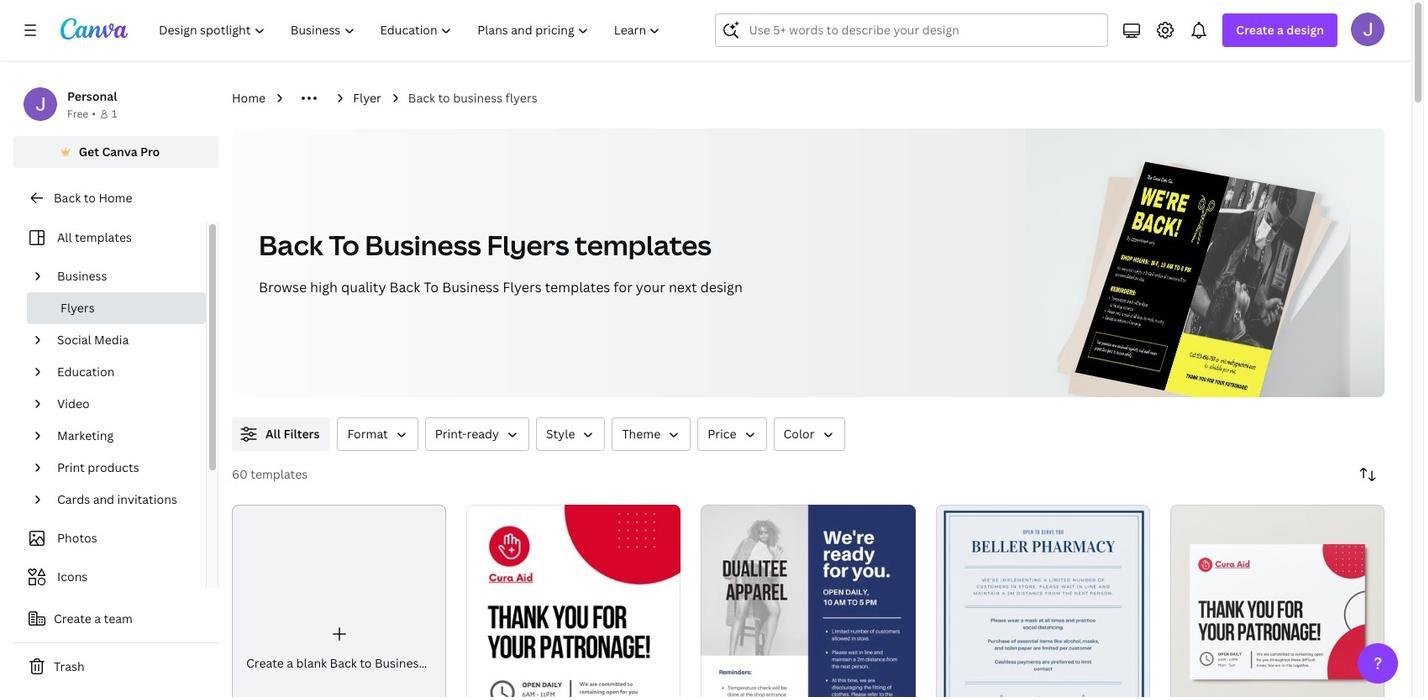 Task type: vqa. For each thing, say whether or not it's contained in the screenshot.
Icons
yes



Task type: describe. For each thing, give the bounding box(es) containing it.
all filters
[[266, 426, 320, 442]]

Search search field
[[749, 14, 1098, 46]]

•
[[92, 107, 96, 121]]

back for back to business flyers templates
[[259, 227, 324, 263]]

price
[[708, 426, 737, 442]]

social media link
[[50, 325, 196, 356]]

photos link
[[24, 523, 196, 555]]

format button
[[337, 418, 419, 451]]

back to home link
[[13, 182, 219, 215]]

create for create a blank back to business flyer
[[246, 656, 284, 672]]

blank
[[296, 656, 327, 672]]

blue and black minimalist retail fashion back to business flyers image
[[701, 505, 916, 698]]

ready
[[467, 426, 499, 442]]

back to business flyers templates
[[259, 227, 712, 263]]

design inside create a design dropdown button
[[1287, 22, 1325, 38]]

free
[[67, 107, 88, 121]]

style button
[[536, 418, 606, 451]]

0 horizontal spatial to
[[329, 227, 360, 263]]

home link
[[232, 89, 266, 108]]

filters
[[284, 426, 320, 442]]

your
[[636, 278, 666, 297]]

to for business
[[438, 90, 450, 106]]

get canva pro button
[[13, 136, 219, 168]]

60 templates
[[232, 467, 308, 483]]

back inside "link"
[[330, 656, 357, 672]]

video
[[57, 396, 90, 412]]

color button
[[774, 418, 845, 451]]

print products link
[[50, 452, 196, 484]]

create a blank back to business flyer element
[[232, 505, 456, 698]]

0 horizontal spatial design
[[701, 278, 743, 297]]

back right quality
[[390, 278, 421, 297]]

and
[[93, 492, 114, 508]]

print
[[57, 460, 85, 476]]

personal
[[67, 88, 117, 104]]

next
[[669, 278, 697, 297]]

1 horizontal spatial to
[[424, 278, 439, 297]]

products
[[88, 460, 139, 476]]

quality
[[341, 278, 386, 297]]

invitations
[[117, 492, 177, 508]]

business link
[[50, 261, 196, 293]]

icons
[[57, 569, 88, 585]]

to inside "link"
[[360, 656, 372, 672]]

social
[[57, 332, 91, 348]]

a for team
[[94, 611, 101, 627]]

team
[[104, 611, 133, 627]]

create a team
[[54, 611, 133, 627]]

high
[[310, 278, 338, 297]]

all templates
[[57, 230, 132, 245]]

flyer link
[[353, 89, 382, 108]]

trash
[[54, 659, 85, 675]]

1 vertical spatial flyers
[[503, 278, 542, 297]]

templates up your in the left of the page
[[575, 227, 712, 263]]

templates down back to home
[[75, 230, 132, 245]]

education link
[[50, 356, 196, 388]]

back to home
[[54, 190, 132, 206]]

2 vertical spatial flyers
[[61, 300, 95, 316]]

create for create a team
[[54, 611, 92, 627]]

1
[[112, 107, 117, 121]]

cards
[[57, 492, 90, 508]]



Task type: locate. For each thing, give the bounding box(es) containing it.
print-ready button
[[425, 418, 530, 451]]

flyers
[[506, 90, 538, 106]]

canva
[[102, 144, 138, 160]]

2 horizontal spatial a
[[1278, 22, 1285, 38]]

marketing link
[[50, 420, 196, 452]]

business
[[453, 90, 503, 106]]

1 vertical spatial a
[[94, 611, 101, 627]]

color
[[784, 426, 815, 442]]

1 horizontal spatial flyer
[[428, 656, 456, 672]]

create for create a design
[[1237, 22, 1275, 38]]

all inside "all filters" button
[[266, 426, 281, 442]]

to up the all templates
[[84, 190, 96, 206]]

1 horizontal spatial to
[[360, 656, 372, 672]]

a inside 'button'
[[94, 611, 101, 627]]

browse
[[259, 278, 307, 297]]

price button
[[698, 418, 767, 451]]

back for back to home
[[54, 190, 81, 206]]

0 vertical spatial create
[[1237, 22, 1275, 38]]

to for home
[[84, 190, 96, 206]]

0 horizontal spatial flyer
[[353, 90, 382, 106]]

0 vertical spatial a
[[1278, 22, 1285, 38]]

social media
[[57, 332, 129, 348]]

Sort by button
[[1352, 458, 1385, 492]]

to
[[438, 90, 450, 106], [84, 190, 96, 206], [360, 656, 372, 672]]

red and white small retail pharmacy back to business landscape flyer image
[[1171, 505, 1385, 698]]

print-
[[435, 426, 467, 442]]

create a design button
[[1224, 13, 1338, 47]]

marketing
[[57, 428, 114, 444]]

business inside "link"
[[375, 656, 425, 672]]

all left filters on the left
[[266, 426, 281, 442]]

flyers up social
[[61, 300, 95, 316]]

templates left 'for'
[[545, 278, 611, 297]]

2 vertical spatial create
[[246, 656, 284, 672]]

all for all templates
[[57, 230, 72, 245]]

2 horizontal spatial to
[[438, 90, 450, 106]]

1 vertical spatial design
[[701, 278, 743, 297]]

cards and invitations link
[[50, 484, 196, 516]]

back right flyer link
[[408, 90, 436, 106]]

back to business flyers templates image
[[1027, 129, 1385, 398], [1076, 162, 1317, 410]]

1 horizontal spatial design
[[1287, 22, 1325, 38]]

design
[[1287, 22, 1325, 38], [701, 278, 743, 297]]

photos
[[57, 530, 97, 546]]

to
[[329, 227, 360, 263], [424, 278, 439, 297]]

to right quality
[[424, 278, 439, 297]]

1 horizontal spatial a
[[287, 656, 293, 672]]

trash link
[[13, 651, 219, 684]]

flyer inside create a blank back to business flyer element
[[428, 656, 456, 672]]

to right blank on the bottom left
[[360, 656, 372, 672]]

create
[[1237, 22, 1275, 38], [54, 611, 92, 627], [246, 656, 284, 672]]

all inside all templates link
[[57, 230, 72, 245]]

0 vertical spatial home
[[232, 90, 266, 106]]

create a team button
[[13, 603, 219, 636]]

1 vertical spatial to
[[84, 190, 96, 206]]

get
[[79, 144, 99, 160]]

create a design
[[1237, 22, 1325, 38]]

blue retail pharmacy back to business flyers image
[[936, 505, 1151, 698]]

media
[[94, 332, 129, 348]]

1 vertical spatial flyer
[[428, 656, 456, 672]]

0 horizontal spatial to
[[84, 190, 96, 206]]

0 vertical spatial flyers
[[487, 227, 570, 263]]

create inside "link"
[[246, 656, 284, 672]]

create a blank back to business flyer link
[[232, 505, 456, 698]]

0 horizontal spatial a
[[94, 611, 101, 627]]

2 vertical spatial a
[[287, 656, 293, 672]]

create inside 'button'
[[54, 611, 92, 627]]

1 vertical spatial to
[[424, 278, 439, 297]]

0 vertical spatial design
[[1287, 22, 1325, 38]]

all templates link
[[24, 222, 196, 254]]

1 vertical spatial create
[[54, 611, 92, 627]]

flyer
[[353, 90, 382, 106], [428, 656, 456, 672]]

1 horizontal spatial all
[[266, 426, 281, 442]]

theme
[[622, 426, 661, 442]]

templates
[[575, 227, 712, 263], [75, 230, 132, 245], [545, 278, 611, 297], [251, 467, 308, 483]]

top level navigation element
[[148, 13, 675, 47]]

design left jacob simon icon
[[1287, 22, 1325, 38]]

red and white retail pharmacy back to business flyers image
[[467, 505, 681, 698]]

video link
[[50, 388, 196, 420]]

0 horizontal spatial all
[[57, 230, 72, 245]]

create inside dropdown button
[[1237, 22, 1275, 38]]

print products
[[57, 460, 139, 476]]

back up 'browse'
[[259, 227, 324, 263]]

1 horizontal spatial create
[[246, 656, 284, 672]]

free •
[[67, 107, 96, 121]]

pro
[[140, 144, 160, 160]]

2 horizontal spatial create
[[1237, 22, 1275, 38]]

format
[[348, 426, 388, 442]]

2 vertical spatial to
[[360, 656, 372, 672]]

a inside dropdown button
[[1278, 22, 1285, 38]]

1 vertical spatial all
[[266, 426, 281, 442]]

education
[[57, 364, 115, 380]]

templates right 60
[[251, 467, 308, 483]]

back
[[408, 90, 436, 106], [54, 190, 81, 206], [259, 227, 324, 263], [390, 278, 421, 297], [330, 656, 357, 672]]

browse high quality back to business flyers templates for your next design
[[259, 278, 743, 297]]

0 horizontal spatial create
[[54, 611, 92, 627]]

a inside "link"
[[287, 656, 293, 672]]

get canva pro
[[79, 144, 160, 160]]

all down back to home
[[57, 230, 72, 245]]

a
[[1278, 22, 1285, 38], [94, 611, 101, 627], [287, 656, 293, 672]]

a for design
[[1278, 22, 1285, 38]]

all filters button
[[232, 418, 331, 451]]

back for back to business flyers
[[408, 90, 436, 106]]

flyers down back to business flyers templates
[[503, 278, 542, 297]]

1 horizontal spatial home
[[232, 90, 266, 106]]

0 vertical spatial to
[[329, 227, 360, 263]]

0 vertical spatial flyer
[[353, 90, 382, 106]]

flyers up browse high quality back to business flyers templates for your next design at the top
[[487, 227, 570, 263]]

business
[[365, 227, 482, 263], [57, 268, 107, 284], [442, 278, 500, 297], [375, 656, 425, 672]]

for
[[614, 278, 633, 297]]

60
[[232, 467, 248, 483]]

theme button
[[612, 418, 691, 451]]

to up quality
[[329, 227, 360, 263]]

back right blank on the bottom left
[[330, 656, 357, 672]]

all for all filters
[[266, 426, 281, 442]]

0 horizontal spatial home
[[99, 190, 132, 206]]

jacob simon image
[[1352, 13, 1385, 46]]

print-ready
[[435, 426, 499, 442]]

design right next
[[701, 278, 743, 297]]

home
[[232, 90, 266, 106], [99, 190, 132, 206]]

None search field
[[716, 13, 1109, 47]]

cards and invitations
[[57, 492, 177, 508]]

icons link
[[24, 562, 196, 594]]

all
[[57, 230, 72, 245], [266, 426, 281, 442]]

back to business flyers
[[408, 90, 538, 106]]

1 vertical spatial home
[[99, 190, 132, 206]]

a for blank
[[287, 656, 293, 672]]

flyers
[[487, 227, 570, 263], [503, 278, 542, 297], [61, 300, 95, 316]]

style
[[546, 426, 575, 442]]

create a blank back to business flyer
[[246, 656, 456, 672]]

0 vertical spatial all
[[57, 230, 72, 245]]

to left business
[[438, 90, 450, 106]]

0 vertical spatial to
[[438, 90, 450, 106]]

back up the all templates
[[54, 190, 81, 206]]



